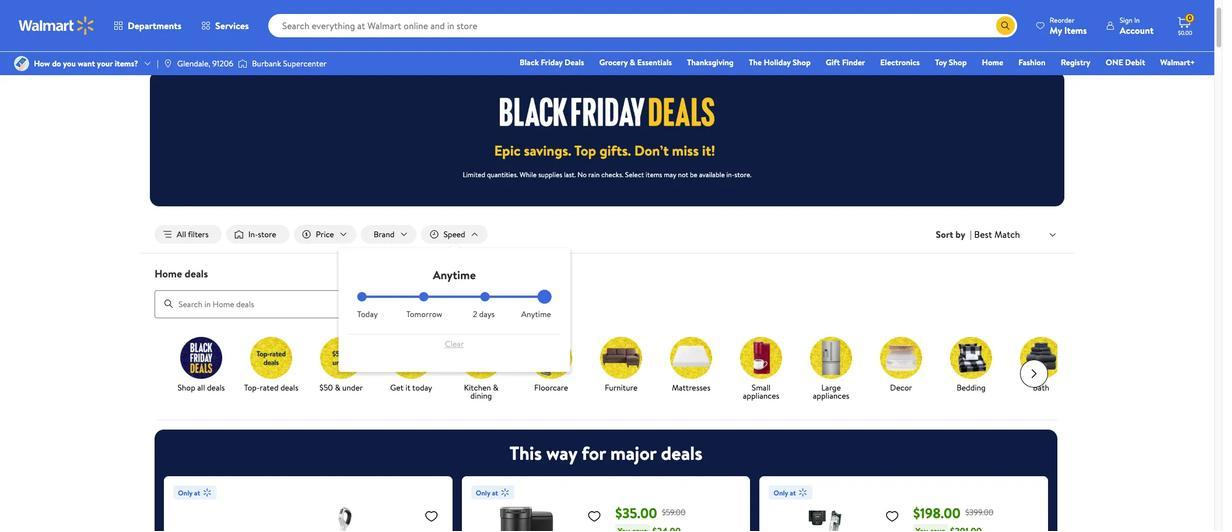 Task type: vqa. For each thing, say whether or not it's contained in the screenshot.
'when' on the bottom left of page
no



Task type: locate. For each thing, give the bounding box(es) containing it.
small appliances
[[743, 382, 780, 402]]

match
[[995, 228, 1021, 241]]

1 vertical spatial home
[[155, 267, 182, 281]]

 image
[[14, 56, 29, 71], [238, 58, 247, 69]]

0 horizontal spatial only
[[178, 488, 193, 498]]

| right by
[[970, 228, 972, 241]]

anytime inside the how fast do you want your order? option group
[[522, 309, 551, 320]]

2 appliances from the left
[[813, 390, 850, 402]]

large appliances
[[813, 382, 850, 402]]

0 horizontal spatial |
[[157, 58, 159, 69]]

1 only at from the left
[[178, 488, 200, 498]]

top-rated deals image
[[250, 337, 292, 379]]

anytime down anytime option
[[522, 309, 551, 320]]

home
[[982, 57, 1004, 68], [155, 267, 182, 281]]

1 horizontal spatial  image
[[238, 58, 247, 69]]

appliances down large appliances image at the bottom right of page
[[813, 390, 850, 402]]

appliances
[[743, 390, 780, 402], [813, 390, 850, 402]]

small
[[752, 382, 771, 394]]

get it today image
[[390, 337, 432, 379]]

top
[[575, 141, 596, 160]]

| inside sort and filter section element
[[970, 228, 972, 241]]

by
[[956, 228, 966, 241]]

deals down "filters"
[[185, 267, 208, 281]]

the holiday shop
[[749, 57, 811, 68]]

Walmart Site-Wide search field
[[268, 14, 1018, 37]]

appliances for small
[[743, 390, 780, 402]]

0
[[1188, 13, 1193, 23]]

None range field
[[357, 296, 552, 298]]

91206
[[212, 58, 233, 69]]

all filters
[[177, 229, 209, 240]]

departments button
[[104, 12, 191, 40]]

0 horizontal spatial home
[[155, 267, 182, 281]]

large
[[822, 382, 841, 394]]

for
[[582, 440, 606, 466]]

walmart image
[[19, 16, 95, 35]]

sign in to add to favorites list, keurig k-express essentials single serve k-cup pod coffee maker, black image
[[588, 509, 602, 524]]

in
[[1135, 15, 1140, 25]]

price button
[[294, 225, 356, 244]]

thanksgiving
[[687, 57, 734, 68]]

at inside $198.00 group
[[790, 488, 796, 498]]

toy shop
[[935, 57, 967, 68]]

1 horizontal spatial only
[[476, 488, 491, 498]]

price
[[316, 229, 334, 240]]

2 days
[[473, 309, 495, 320]]

deals inside home deals search field
[[185, 267, 208, 281]]

gifts.
[[600, 141, 631, 160]]

& right grocery
[[630, 57, 636, 68]]

only at inside $198.00 group
[[774, 488, 796, 498]]

2 only at from the left
[[476, 488, 498, 498]]

walmart+
[[1161, 57, 1196, 68]]

only inside '$35.00' group
[[476, 488, 491, 498]]

only inside $198.00 group
[[774, 488, 789, 498]]

 image left how
[[14, 56, 29, 71]]

select
[[625, 170, 644, 180]]

today
[[357, 309, 378, 320]]

appliances down small appliances image
[[743, 390, 780, 402]]

best match
[[975, 228, 1021, 241]]

deals
[[185, 267, 208, 281], [207, 382, 225, 394], [281, 382, 299, 394], [661, 440, 703, 466]]

2 horizontal spatial &
[[630, 57, 636, 68]]

walmart black friday deals for days image
[[500, 97, 715, 127]]

Home deals search field
[[141, 267, 1074, 318]]

1 vertical spatial |
[[970, 228, 972, 241]]

at inside group
[[194, 488, 200, 498]]

2 horizontal spatial at
[[790, 488, 796, 498]]

kitchen & dining image
[[460, 337, 502, 379]]

0 horizontal spatial &
[[335, 382, 340, 394]]

get
[[390, 382, 404, 394]]

1 vertical spatial anytime
[[522, 309, 551, 320]]

1 horizontal spatial anytime
[[522, 309, 551, 320]]

& right dining
[[493, 382, 499, 394]]

deals inside the top-rated deals link
[[281, 382, 299, 394]]

only inside group
[[178, 488, 193, 498]]

1 horizontal spatial &
[[493, 382, 499, 394]]

bath
[[1033, 382, 1050, 394]]

only at for $35.00
[[476, 488, 498, 498]]

1 horizontal spatial at
[[492, 488, 498, 498]]

top-rated deals link
[[241, 337, 302, 394]]

home down clear search field text image
[[982, 57, 1004, 68]]

0 vertical spatial home
[[982, 57, 1004, 68]]

days
[[479, 309, 495, 320]]

at inside '$35.00' group
[[492, 488, 498, 498]]

3 only at from the left
[[774, 488, 796, 498]]

only at inside group
[[178, 488, 200, 498]]

how do you want your items?
[[34, 58, 138, 69]]

sign
[[1120, 15, 1133, 25]]

|
[[157, 58, 159, 69], [970, 228, 972, 241]]

3 at from the left
[[790, 488, 796, 498]]

major
[[611, 440, 657, 466]]

way
[[547, 440, 577, 466]]

mattresses
[[672, 382, 711, 394]]

checks.
[[602, 170, 624, 180]]

 image right 91206
[[238, 58, 247, 69]]

2 only from the left
[[476, 488, 491, 498]]

decor
[[891, 382, 913, 394]]

sign in to add to favorites list, tineco ifloor 2 max cordless wet/dry vacuum cleaner and hard floor washer - limited edition (blue) image
[[425, 509, 439, 524]]

deals right rated
[[281, 382, 299, 394]]

gift finder
[[826, 57, 866, 68]]

tomorrow
[[407, 309, 442, 320]]

only for $198.00
[[774, 488, 789, 498]]

home inside 'link'
[[982, 57, 1004, 68]]

0 vertical spatial anytime
[[433, 267, 476, 283]]

deals inside shop all deals link
[[207, 382, 225, 394]]

2 horizontal spatial only at
[[774, 488, 796, 498]]

under
[[342, 382, 363, 394]]

floorcare
[[534, 382, 568, 394]]

2
[[473, 309, 477, 320]]

home up search icon
[[155, 267, 182, 281]]

only at inside '$35.00' group
[[476, 488, 498, 498]]

2 horizontal spatial shop
[[949, 57, 967, 68]]

1 horizontal spatial appliances
[[813, 390, 850, 402]]

deals right all at left
[[207, 382, 225, 394]]

0 horizontal spatial appliances
[[743, 390, 780, 402]]

1 horizontal spatial only at
[[476, 488, 498, 498]]

$399.00
[[966, 507, 994, 519]]

1 at from the left
[[194, 488, 200, 498]]

& right $50
[[335, 382, 340, 394]]

None radio
[[481, 292, 490, 302]]

& inside kitchen & dining
[[493, 382, 499, 394]]

0 horizontal spatial shop
[[178, 382, 195, 394]]

anytime up the how fast do you want your order? option group
[[433, 267, 476, 283]]

3 only from the left
[[774, 488, 789, 498]]

limited quantities. while supplies last. no rain checks. select items may not be available in-store.
[[463, 170, 752, 180]]

all filters button
[[155, 225, 222, 244]]

supercenter
[[283, 58, 327, 69]]

my
[[1050, 24, 1063, 36]]

1 only from the left
[[178, 488, 193, 498]]

how
[[34, 58, 50, 69]]

home inside search field
[[155, 267, 182, 281]]

$198.00 $399.00
[[914, 503, 994, 523]]

0 horizontal spatial at
[[194, 488, 200, 498]]

0 horizontal spatial  image
[[14, 56, 29, 71]]

epic savings. top gifts. don't miss it!
[[495, 141, 716, 160]]

0 horizontal spatial anytime
[[433, 267, 476, 283]]

& inside "link"
[[630, 57, 636, 68]]

home for home
[[982, 57, 1004, 68]]

reorder
[[1050, 15, 1075, 25]]

1 appliances from the left
[[743, 390, 780, 402]]

debit
[[1126, 57, 1146, 68]]

1 horizontal spatial shop
[[793, 57, 811, 68]]

sort
[[936, 228, 954, 241]]

only at
[[178, 488, 200, 498], [476, 488, 498, 498], [774, 488, 796, 498]]

shop right holiday
[[793, 57, 811, 68]]

do
[[52, 58, 61, 69]]

1 horizontal spatial |
[[970, 228, 972, 241]]

gift finder link
[[821, 56, 871, 69]]

it
[[406, 382, 411, 394]]

2 at from the left
[[492, 488, 498, 498]]

& for dining
[[493, 382, 499, 394]]

best
[[975, 228, 993, 241]]

| right items?
[[157, 58, 159, 69]]

Today radio
[[357, 292, 367, 302]]

the holiday shop link
[[744, 56, 816, 69]]

shop left all at left
[[178, 382, 195, 394]]

0 horizontal spatial only at
[[178, 488, 200, 498]]

2 horizontal spatial only
[[774, 488, 789, 498]]

savings.
[[524, 141, 572, 160]]

shop right the toy
[[949, 57, 967, 68]]

last.
[[564, 170, 576, 180]]

electronics
[[881, 57, 920, 68]]

 image
[[163, 59, 173, 68]]

1 horizontal spatial home
[[982, 57, 1004, 68]]

shop all deals image
[[180, 337, 222, 379]]

brand
[[374, 229, 395, 240]]



Task type: describe. For each thing, give the bounding box(es) containing it.
at for $35.00
[[492, 488, 498, 498]]

it!
[[702, 141, 716, 160]]

glendale,
[[177, 58, 210, 69]]

epic
[[495, 141, 521, 160]]

floorcare image
[[530, 337, 572, 379]]

registry
[[1061, 57, 1091, 68]]

miss
[[672, 141, 699, 160]]

best match button
[[972, 227, 1060, 242]]

mattresses link
[[661, 337, 722, 394]]

store.
[[735, 170, 752, 180]]

floorcare link
[[521, 337, 582, 394]]

kitchen
[[464, 382, 491, 394]]

Anytime radio
[[542, 292, 552, 302]]

how fast do you want your order? option group
[[357, 292, 552, 320]]

furniture link
[[591, 337, 652, 394]]

home deals
[[155, 267, 208, 281]]

no
[[578, 170, 587, 180]]

bedding link
[[941, 337, 1002, 394]]

& for essentials
[[630, 57, 636, 68]]

kitchen & dining link
[[451, 337, 512, 402]]

essentials
[[638, 57, 672, 68]]

Search in Home deals search field
[[155, 290, 507, 318]]

home link
[[977, 56, 1009, 69]]

$35.00 $59.00
[[616, 503, 686, 523]]

bath link
[[1011, 337, 1072, 394]]

clear button
[[357, 335, 552, 354]]

while
[[520, 170, 537, 180]]

fashion
[[1019, 57, 1046, 68]]

dining
[[471, 390, 492, 402]]

decor link
[[871, 337, 932, 394]]

in-store button
[[226, 225, 289, 244]]

$50 & under image
[[320, 337, 362, 379]]

furniture image
[[600, 337, 642, 379]]

& for under
[[335, 382, 340, 394]]

speed button
[[422, 225, 488, 244]]

walmart+ link
[[1156, 56, 1201, 69]]

account
[[1120, 24, 1154, 36]]

thanksgiving link
[[682, 56, 739, 69]]

registry link
[[1056, 56, 1096, 69]]

services button
[[191, 12, 259, 40]]

bedding image
[[951, 337, 993, 379]]

want
[[78, 58, 95, 69]]

small appliances link
[[731, 337, 792, 402]]

$198.00 group
[[769, 486, 1039, 532]]

top-rated deals
[[244, 382, 299, 394]]

all
[[197, 382, 205, 394]]

reorder my items
[[1050, 15, 1088, 36]]

deals right major
[[661, 440, 703, 466]]

only for $35.00
[[476, 488, 491, 498]]

not
[[678, 170, 689, 180]]

quantities.
[[487, 170, 518, 180]]

decor image
[[881, 337, 923, 379]]

 image for how do you want your items?
[[14, 56, 29, 71]]

$50 & under link
[[311, 337, 372, 394]]

filters
[[188, 229, 209, 240]]

home for home deals
[[155, 267, 182, 281]]

you
[[63, 58, 76, 69]]

search icon image
[[1001, 21, 1011, 30]]

rated
[[260, 382, 279, 394]]

small appliances image
[[741, 337, 783, 379]]

burbank
[[252, 58, 281, 69]]

the
[[749, 57, 762, 68]]

one debit link
[[1101, 56, 1151, 69]]

bath image
[[1021, 337, 1063, 379]]

mattresses image
[[670, 337, 712, 379]]

$35.00 group
[[471, 486, 741, 532]]

rain
[[589, 170, 600, 180]]

$50 & under
[[320, 382, 363, 394]]

sort and filter section element
[[141, 216, 1074, 253]]

items?
[[115, 58, 138, 69]]

sort by |
[[936, 228, 972, 241]]

items
[[646, 170, 663, 180]]

clear
[[445, 338, 464, 350]]

only at group
[[173, 486, 443, 532]]

 image for burbank supercenter
[[238, 58, 247, 69]]

electronics link
[[875, 56, 926, 69]]

0 vertical spatial |
[[157, 58, 159, 69]]

holiday
[[764, 57, 791, 68]]

toy shop link
[[930, 56, 973, 69]]

your
[[97, 58, 113, 69]]

supplies
[[539, 170, 563, 180]]

gift
[[826, 57, 840, 68]]

black friday deals
[[520, 57, 584, 68]]

shop all deals
[[178, 382, 225, 394]]

in-
[[727, 170, 735, 180]]

appliances for large
[[813, 390, 850, 402]]

bedding
[[957, 382, 986, 394]]

top-
[[244, 382, 260, 394]]

sign in to add to favorites list, shark cordless pro stick vacuum cleaner with clean sense iq, iz540h image
[[886, 509, 900, 524]]

this way for major deals
[[510, 440, 703, 466]]

next slide for chipmodulewithimages list image
[[1021, 360, 1049, 388]]

available
[[699, 170, 725, 180]]

furniture
[[605, 382, 638, 394]]

only at for $198.00
[[774, 488, 796, 498]]

get it today
[[390, 382, 432, 394]]

$0.00
[[1179, 29, 1193, 37]]

black
[[520, 57, 539, 68]]

Tomorrow radio
[[419, 292, 428, 302]]

speed
[[444, 229, 466, 240]]

grocery & essentials
[[600, 57, 672, 68]]

search image
[[164, 299, 173, 309]]

brand button
[[361, 225, 417, 244]]

burbank supercenter
[[252, 58, 327, 69]]

in-
[[248, 229, 258, 240]]

sponsored
[[1028, 41, 1060, 50]]

clear search field text image
[[983, 21, 992, 30]]

this
[[510, 440, 542, 466]]

store
[[258, 229, 276, 240]]

be
[[690, 170, 698, 180]]

large appliances image
[[811, 337, 853, 379]]

Search search field
[[268, 14, 1018, 37]]

black friday deals link
[[515, 56, 590, 69]]

at for $198.00
[[790, 488, 796, 498]]



